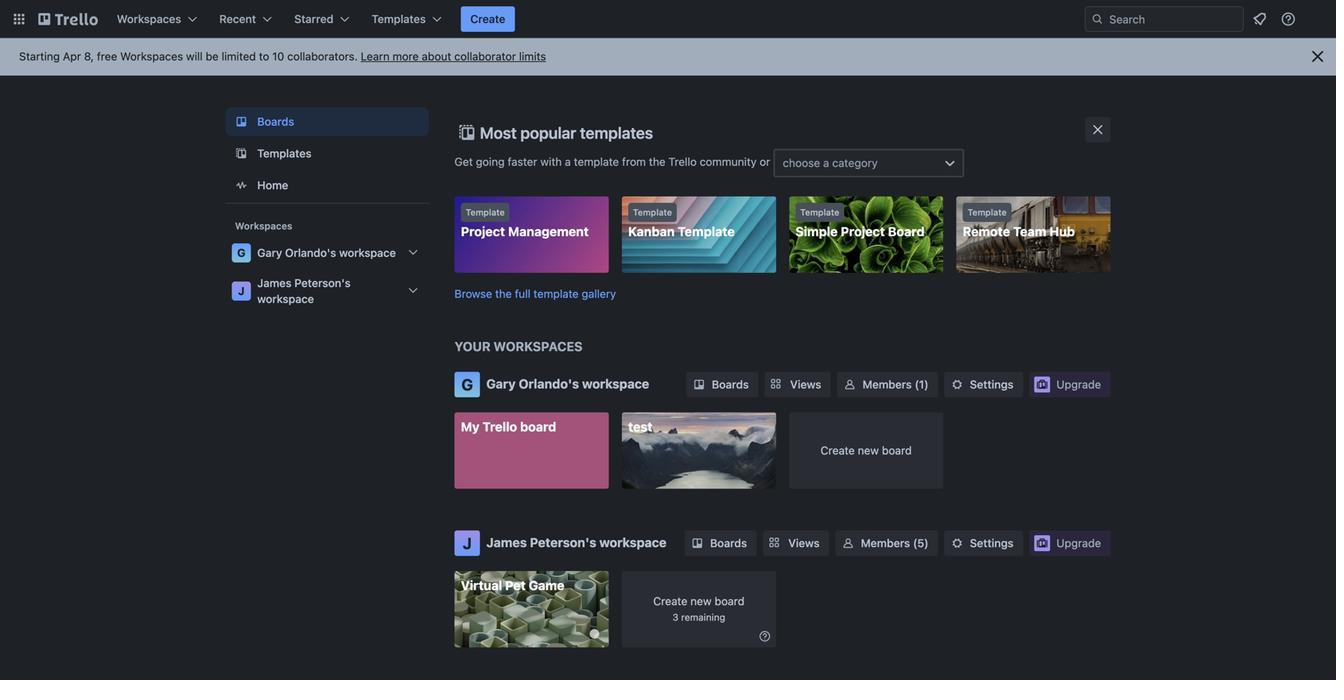 Task type: vqa. For each thing, say whether or not it's contained in the screenshot.
Color: bold lime, title: none image
no



Task type: describe. For each thing, give the bounding box(es) containing it.
create new board
[[821, 444, 912, 457]]

about
[[422, 50, 452, 63]]

faster
[[508, 155, 538, 168]]

or
[[760, 155, 771, 168]]

get going faster with a template from the trello community or
[[455, 155, 774, 168]]

your
[[455, 339, 491, 354]]

template for simple
[[801, 207, 840, 218]]

game
[[529, 578, 565, 593]]

upgrade button for g
[[1030, 372, 1111, 397]]

kanban
[[629, 224, 675, 239]]

1 horizontal spatial j
[[463, 534, 472, 553]]

template right 'kanban'
[[678, 224, 735, 239]]

upgrade button for j
[[1030, 531, 1111, 556]]

apr
[[63, 50, 81, 63]]

popular
[[521, 123, 577, 142]]

from
[[622, 155, 646, 168]]

sm image up the test link
[[692, 377, 707, 393]]

template for kanban
[[633, 207, 673, 218]]

browse
[[455, 287, 492, 300]]

0 horizontal spatial a
[[565, 155, 571, 168]]

be
[[206, 50, 219, 63]]

Search field
[[1105, 7, 1244, 31]]

recent button
[[210, 6, 282, 32]]

back to home image
[[38, 6, 98, 32]]

0 vertical spatial j
[[238, 284, 245, 298]]

0 horizontal spatial orlando's
[[285, 246, 336, 259]]

remaining
[[682, 612, 726, 623]]

starred
[[294, 12, 334, 25]]

template simple project board
[[796, 207, 925, 239]]

sm image for g
[[842, 377, 858, 393]]

settings link for g
[[945, 372, 1024, 397]]

8,
[[84, 50, 94, 63]]

create for create new board
[[821, 444, 855, 457]]

(1)
[[915, 378, 929, 391]]

simple
[[796, 224, 838, 239]]

templates link
[[226, 139, 429, 168]]

will
[[186, 50, 203, 63]]

0 horizontal spatial peterson's
[[295, 277, 351, 290]]

0 vertical spatial gary
[[257, 246, 282, 259]]

with
[[541, 155, 562, 168]]

new for create new board
[[858, 444, 879, 457]]

browse the full template gallery
[[455, 287, 616, 300]]

create button
[[461, 6, 515, 32]]

workspaces button
[[107, 6, 207, 32]]

choose a category
[[783, 156, 878, 169]]

my
[[461, 419, 480, 434]]

(5)
[[914, 537, 929, 550]]

sm image for j
[[841, 536, 857, 551]]

template for project
[[466, 207, 505, 218]]

most popular templates
[[480, 123, 654, 142]]

test
[[629, 419, 653, 434]]

boards for g
[[712, 378, 749, 391]]

boards link for g
[[687, 372, 759, 397]]

boards link for j
[[685, 531, 757, 556]]

members (5)
[[861, 537, 929, 550]]

1 horizontal spatial gary orlando's workspace
[[487, 376, 650, 392]]

full
[[515, 287, 531, 300]]

0 vertical spatial the
[[649, 155, 666, 168]]

most
[[480, 123, 517, 142]]

1 horizontal spatial gary
[[487, 376, 516, 392]]

create for create
[[471, 12, 506, 25]]

starting
[[19, 50, 60, 63]]

views for j
[[789, 537, 820, 550]]

workspaces
[[494, 339, 583, 354]]

my trello board
[[461, 419, 557, 434]]

3
[[673, 612, 679, 623]]

board for create new board 3 remaining
[[715, 595, 745, 608]]

settings for j
[[970, 537, 1014, 550]]

limited
[[222, 50, 256, 63]]

workspaces inside popup button
[[117, 12, 181, 25]]

trello inside my trello board link
[[483, 419, 517, 434]]

remote
[[963, 224, 1011, 239]]

board for my trello board
[[521, 419, 557, 434]]

board
[[889, 224, 925, 239]]

project inside 'template simple project board'
[[841, 224, 885, 239]]

test link
[[622, 413, 776, 489]]



Task type: locate. For each thing, give the bounding box(es) containing it.
1 horizontal spatial james
[[487, 535, 527, 550]]

views link for g
[[765, 372, 831, 397]]

boards link up the test link
[[687, 372, 759, 397]]

home image
[[232, 176, 251, 195]]

boards right board icon
[[257, 115, 294, 128]]

upgrade for g
[[1057, 378, 1102, 391]]

collaborator
[[455, 50, 516, 63]]

my trello board link
[[455, 413, 609, 489]]

template up remote
[[968, 207, 1007, 218]]

0 vertical spatial boards link
[[226, 107, 429, 136]]

team
[[1014, 224, 1047, 239]]

virtual
[[461, 578, 502, 593]]

0 vertical spatial views
[[791, 378, 822, 391]]

2 upgrade from the top
[[1057, 537, 1102, 550]]

0 vertical spatial gary orlando's workspace
[[257, 246, 396, 259]]

boards up the test link
[[712, 378, 749, 391]]

starred button
[[285, 6, 359, 32]]

1 vertical spatial board
[[882, 444, 912, 457]]

new
[[858, 444, 879, 457], [691, 595, 712, 608]]

2 vertical spatial workspaces
[[235, 220, 293, 232]]

1 vertical spatial views link
[[763, 531, 830, 556]]

new for create new board 3 remaining
[[691, 595, 712, 608]]

2 horizontal spatial board
[[882, 444, 912, 457]]

sm image
[[692, 377, 707, 393], [842, 377, 858, 393], [841, 536, 857, 551]]

settings for g
[[970, 378, 1014, 391]]

settings
[[970, 378, 1014, 391], [970, 537, 1014, 550]]

views
[[791, 378, 822, 391], [789, 537, 820, 550]]

0 vertical spatial james peterson's workspace
[[257, 277, 351, 306]]

1 vertical spatial peterson's
[[530, 535, 597, 550]]

get
[[455, 155, 473, 168]]

0 vertical spatial settings link
[[945, 372, 1024, 397]]

members for j
[[861, 537, 911, 550]]

0 vertical spatial members
[[863, 378, 912, 391]]

templates
[[372, 12, 426, 25], [257, 147, 312, 160]]

1 vertical spatial g
[[462, 375, 473, 394]]

gary
[[257, 246, 282, 259], [487, 376, 516, 392]]

0 horizontal spatial gary orlando's workspace
[[257, 246, 396, 259]]

boards link up create new board 3 remaining
[[685, 531, 757, 556]]

limits
[[519, 50, 546, 63]]

trello left community
[[669, 155, 697, 168]]

templates up more
[[372, 12, 426, 25]]

upgrade
[[1057, 378, 1102, 391], [1057, 537, 1102, 550]]

0 vertical spatial boards
[[257, 115, 294, 128]]

0 horizontal spatial board
[[521, 419, 557, 434]]

template up simple in the top of the page
[[801, 207, 840, 218]]

template project management
[[461, 207, 589, 239]]

sm image left the "members (5)"
[[841, 536, 857, 551]]

0 horizontal spatial project
[[461, 224, 505, 239]]

open information menu image
[[1281, 11, 1297, 27]]

1 upgrade from the top
[[1057, 378, 1102, 391]]

1 horizontal spatial new
[[858, 444, 879, 457]]

0 vertical spatial workspaces
[[117, 12, 181, 25]]

1 vertical spatial template
[[534, 287, 579, 300]]

project up browse
[[461, 224, 505, 239]]

views link for j
[[763, 531, 830, 556]]

james
[[257, 277, 292, 290], [487, 535, 527, 550]]

settings right (1) at the right
[[970, 378, 1014, 391]]

views for g
[[791, 378, 822, 391]]

virtual pet game link
[[455, 571, 609, 648]]

members (1)
[[863, 378, 929, 391]]

template
[[574, 155, 619, 168], [534, 287, 579, 300]]

0 vertical spatial create
[[471, 12, 506, 25]]

1 vertical spatial views
[[789, 537, 820, 550]]

1 vertical spatial james
[[487, 535, 527, 550]]

recent
[[220, 12, 256, 25]]

1 vertical spatial settings
[[970, 537, 1014, 550]]

gary down your workspaces
[[487, 376, 516, 392]]

gallery
[[582, 287, 616, 300]]

board right my
[[521, 419, 557, 434]]

1 vertical spatial new
[[691, 595, 712, 608]]

0 vertical spatial g
[[237, 246, 246, 259]]

1 vertical spatial boards link
[[687, 372, 759, 397]]

1 horizontal spatial james peterson's workspace
[[487, 535, 667, 550]]

orlando's down workspaces
[[519, 376, 579, 392]]

1 horizontal spatial templates
[[372, 12, 426, 25]]

boards
[[257, 115, 294, 128], [712, 378, 749, 391], [711, 537, 748, 550]]

pet
[[505, 578, 526, 593]]

g down home icon
[[237, 246, 246, 259]]

2 settings link from the top
[[945, 531, 1024, 556]]

members
[[863, 378, 912, 391], [861, 537, 911, 550]]

more
[[393, 50, 419, 63]]

members left (5)
[[861, 537, 911, 550]]

template inside template project management
[[466, 207, 505, 218]]

new down the "members (1)"
[[858, 444, 879, 457]]

1 vertical spatial upgrade button
[[1030, 531, 1111, 556]]

template for remote
[[968, 207, 1007, 218]]

free
[[97, 50, 117, 63]]

0 vertical spatial trello
[[669, 155, 697, 168]]

create
[[471, 12, 506, 25], [821, 444, 855, 457], [654, 595, 688, 608]]

upgrade for j
[[1057, 537, 1102, 550]]

1 vertical spatial trello
[[483, 419, 517, 434]]

1 vertical spatial james peterson's workspace
[[487, 535, 667, 550]]

gary orlando's workspace down workspaces
[[487, 376, 650, 392]]

board for create new board
[[882, 444, 912, 457]]

the
[[649, 155, 666, 168], [496, 287, 512, 300]]

the right from
[[649, 155, 666, 168]]

a
[[565, 155, 571, 168], [824, 156, 830, 169]]

1 vertical spatial settings link
[[945, 531, 1024, 556]]

2 project from the left
[[841, 224, 885, 239]]

1 vertical spatial the
[[496, 287, 512, 300]]

board down the "members (1)"
[[882, 444, 912, 457]]

new inside create new board 3 remaining
[[691, 595, 712, 608]]

settings link right (1) at the right
[[945, 372, 1024, 397]]

boards link up templates link
[[226, 107, 429, 136]]

to
[[259, 50, 269, 63]]

hub
[[1050, 224, 1076, 239]]

0 vertical spatial upgrade button
[[1030, 372, 1111, 397]]

template inside 'template simple project board'
[[801, 207, 840, 218]]

a right choose
[[824, 156, 830, 169]]

0 horizontal spatial trello
[[483, 419, 517, 434]]

templates
[[580, 123, 654, 142]]

0 notifications image
[[1251, 10, 1270, 29]]

learn
[[361, 50, 390, 63]]

sm image
[[950, 377, 966, 393], [690, 536, 706, 551], [950, 536, 966, 551], [757, 629, 773, 645]]

community
[[700, 155, 757, 168]]

0 vertical spatial views link
[[765, 372, 831, 397]]

board up the 'remaining'
[[715, 595, 745, 608]]

board
[[521, 419, 557, 434], [882, 444, 912, 457], [715, 595, 745, 608]]

1 vertical spatial upgrade
[[1057, 537, 1102, 550]]

template kanban template
[[629, 207, 735, 239]]

workspaces down workspaces popup button
[[120, 50, 183, 63]]

browse the full template gallery link
[[455, 287, 616, 300]]

settings right (5)
[[970, 537, 1014, 550]]

1 horizontal spatial orlando's
[[519, 376, 579, 392]]

sm image left the "members (1)"
[[842, 377, 858, 393]]

primary element
[[0, 0, 1337, 38]]

10
[[272, 50, 284, 63]]

gary orlando's workspace down home link
[[257, 246, 396, 259]]

new up the 'remaining'
[[691, 595, 712, 608]]

views link
[[765, 372, 831, 397], [763, 531, 830, 556]]

0 horizontal spatial templates
[[257, 147, 312, 160]]

project
[[461, 224, 505, 239], [841, 224, 885, 239]]

templates inside dropdown button
[[372, 12, 426, 25]]

0 horizontal spatial g
[[237, 246, 246, 259]]

0 vertical spatial upgrade
[[1057, 378, 1102, 391]]

your workspaces
[[455, 339, 583, 354]]

0 horizontal spatial james peterson's workspace
[[257, 277, 351, 306]]

template board image
[[232, 144, 251, 163]]

template inside template remote team hub
[[968, 207, 1007, 218]]

0 vertical spatial settings
[[970, 378, 1014, 391]]

1 vertical spatial workspaces
[[120, 50, 183, 63]]

0 vertical spatial board
[[521, 419, 557, 434]]

workspaces up free at the top left of the page
[[117, 12, 181, 25]]

2 settings from the top
[[970, 537, 1014, 550]]

template up 'kanban'
[[633, 207, 673, 218]]

there is new activity on this board. image
[[590, 629, 600, 639]]

0 horizontal spatial new
[[691, 595, 712, 608]]

1 horizontal spatial board
[[715, 595, 745, 608]]

search image
[[1092, 13, 1105, 25]]

category
[[833, 156, 878, 169]]

trello right my
[[483, 419, 517, 434]]

home link
[[226, 171, 429, 200]]

1 project from the left
[[461, 224, 505, 239]]

template
[[466, 207, 505, 218], [633, 207, 673, 218], [801, 207, 840, 218], [968, 207, 1007, 218], [678, 224, 735, 239]]

g
[[237, 246, 246, 259], [462, 375, 473, 394]]

learn more about collaborator limits link
[[361, 50, 546, 63]]

1 settings link from the top
[[945, 372, 1024, 397]]

1 vertical spatial orlando's
[[519, 376, 579, 392]]

1 horizontal spatial a
[[824, 156, 830, 169]]

virtual pet game
[[461, 578, 565, 593]]

2 upgrade button from the top
[[1030, 531, 1111, 556]]

the left full
[[496, 287, 512, 300]]

2 vertical spatial create
[[654, 595, 688, 608]]

create inside create new board 3 remaining
[[654, 595, 688, 608]]

project inside template project management
[[461, 224, 505, 239]]

g down your
[[462, 375, 473, 394]]

management
[[508, 224, 589, 239]]

0 vertical spatial james
[[257, 277, 292, 290]]

0 horizontal spatial create
[[471, 12, 506, 25]]

1 vertical spatial members
[[861, 537, 911, 550]]

starting apr 8, free workspaces will be limited to 10 collaborators. learn more about collaborator limits
[[19, 50, 546, 63]]

template down going
[[466, 207, 505, 218]]

2 vertical spatial board
[[715, 595, 745, 608]]

0 horizontal spatial j
[[238, 284, 245, 298]]

templates button
[[362, 6, 452, 32]]

boards up create new board 3 remaining
[[711, 537, 748, 550]]

templates up 'home'
[[257, 147, 312, 160]]

0 vertical spatial templates
[[372, 12, 426, 25]]

trello
[[669, 155, 697, 168], [483, 419, 517, 434]]

upgrade button
[[1030, 372, 1111, 397], [1030, 531, 1111, 556]]

workspaces
[[117, 12, 181, 25], [120, 50, 183, 63], [235, 220, 293, 232]]

james peterson's workspace
[[257, 277, 351, 306], [487, 535, 667, 550]]

0 vertical spatial new
[[858, 444, 879, 457]]

1 horizontal spatial the
[[649, 155, 666, 168]]

orlando's down home link
[[285, 246, 336, 259]]

create new board 3 remaining
[[654, 595, 745, 623]]

0 vertical spatial orlando's
[[285, 246, 336, 259]]

1 vertical spatial gary
[[487, 376, 516, 392]]

members for g
[[863, 378, 912, 391]]

boards for j
[[711, 537, 748, 550]]

settings link
[[945, 372, 1024, 397], [945, 531, 1024, 556]]

members left (1) at the right
[[863, 378, 912, 391]]

1 vertical spatial gary orlando's workspace
[[487, 376, 650, 392]]

1 vertical spatial create
[[821, 444, 855, 457]]

create inside button
[[471, 12, 506, 25]]

1 horizontal spatial peterson's
[[530, 535, 597, 550]]

settings link right (5)
[[945, 531, 1024, 556]]

2 horizontal spatial create
[[821, 444, 855, 457]]

a right 'with'
[[565, 155, 571, 168]]

gary orlando's workspace
[[257, 246, 396, 259], [487, 376, 650, 392]]

0 vertical spatial peterson's
[[295, 277, 351, 290]]

collaborators.
[[287, 50, 358, 63]]

home
[[257, 179, 288, 192]]

1 horizontal spatial g
[[462, 375, 473, 394]]

0 horizontal spatial james
[[257, 277, 292, 290]]

create for create new board 3 remaining
[[654, 595, 688, 608]]

1 vertical spatial j
[[463, 534, 472, 553]]

project left board at the top of the page
[[841, 224, 885, 239]]

1 vertical spatial boards
[[712, 378, 749, 391]]

1 horizontal spatial create
[[654, 595, 688, 608]]

1 horizontal spatial trello
[[669, 155, 697, 168]]

1 settings from the top
[[970, 378, 1014, 391]]

board image
[[232, 112, 251, 131]]

gary down 'home'
[[257, 246, 282, 259]]

template remote team hub
[[963, 207, 1076, 239]]

orlando's
[[285, 246, 336, 259], [519, 376, 579, 392]]

going
[[476, 155, 505, 168]]

j
[[238, 284, 245, 298], [463, 534, 472, 553]]

workspace
[[339, 246, 396, 259], [257, 292, 314, 306], [582, 376, 650, 392], [600, 535, 667, 550]]

1 horizontal spatial project
[[841, 224, 885, 239]]

board inside create new board 3 remaining
[[715, 595, 745, 608]]

0 horizontal spatial gary
[[257, 246, 282, 259]]

1 vertical spatial templates
[[257, 147, 312, 160]]

template down "templates"
[[574, 155, 619, 168]]

template right full
[[534, 287, 579, 300]]

2 vertical spatial boards
[[711, 537, 748, 550]]

james inside james peterson's workspace
[[257, 277, 292, 290]]

1 upgrade button from the top
[[1030, 372, 1111, 397]]

2 vertical spatial boards link
[[685, 531, 757, 556]]

0 horizontal spatial the
[[496, 287, 512, 300]]

choose
[[783, 156, 821, 169]]

peterson's
[[295, 277, 351, 290], [530, 535, 597, 550]]

0 vertical spatial template
[[574, 155, 619, 168]]

settings link for j
[[945, 531, 1024, 556]]

workspaces down 'home'
[[235, 220, 293, 232]]

gary orlando (garyorlando) image
[[1308, 10, 1327, 29]]



